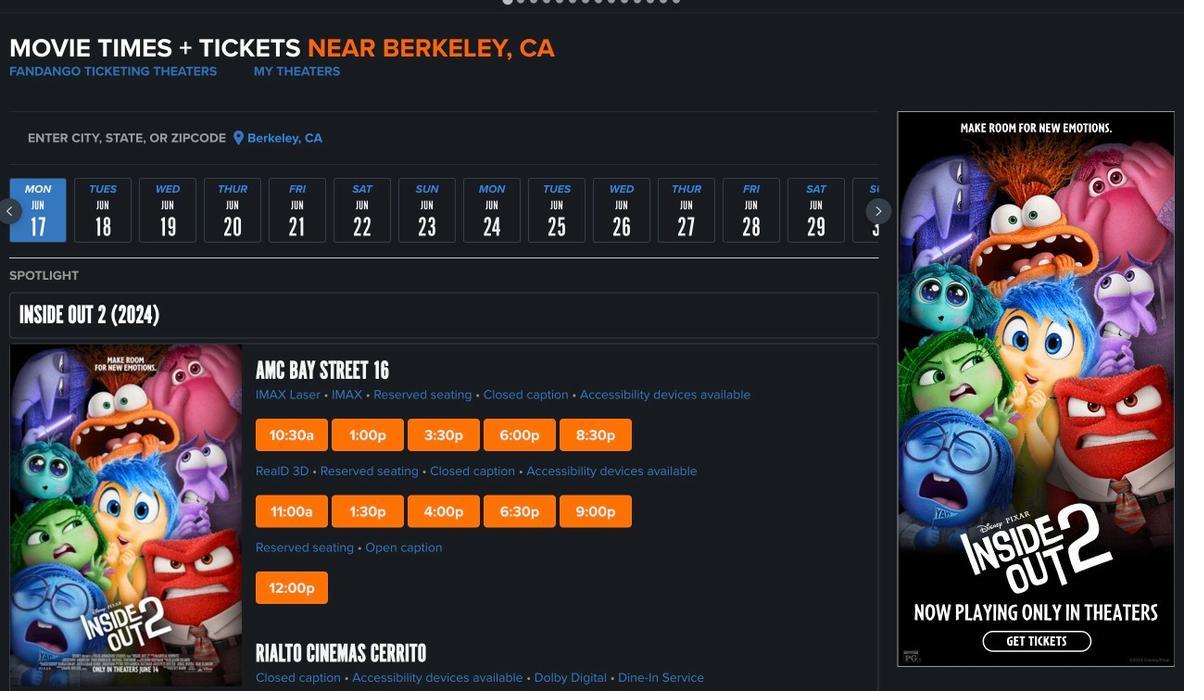 Task type: locate. For each thing, give the bounding box(es) containing it.
4 of 60 group
[[9, 178, 67, 244]]

region
[[0, 0, 1185, 13], [0, 178, 910, 244]]

0 vertical spatial region
[[0, 0, 1185, 13]]

1 vertical spatial region
[[0, 178, 910, 244]]

2 region from the top
[[0, 178, 910, 244]]

location light image
[[234, 131, 244, 146]]

select a slide to show tab list
[[0, 0, 1185, 6]]

1 of 14 tab panel
[[314, 0, 871, 13]]



Task type: describe. For each thing, give the bounding box(es) containing it.
1 region from the top
[[0, 0, 1185, 13]]

inside out 2 (2024) image
[[10, 345, 242, 687]]

advertisement element
[[898, 111, 1176, 668]]



Task type: vqa. For each thing, say whether or not it's contained in the screenshot.
search field
no



